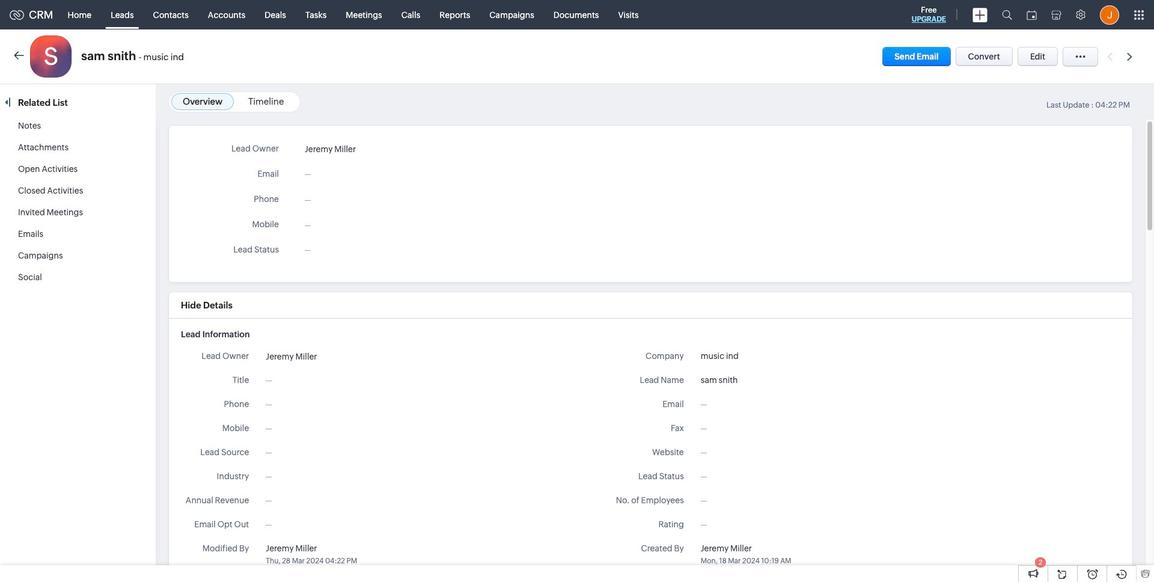 Task type: locate. For each thing, give the bounding box(es) containing it.
logo image
[[10, 10, 24, 20]]

search image
[[1003, 10, 1013, 20]]



Task type: describe. For each thing, give the bounding box(es) containing it.
calendar image
[[1027, 10, 1038, 20]]

search element
[[995, 0, 1020, 29]]

create menu image
[[973, 8, 988, 22]]

create menu element
[[966, 0, 995, 29]]

profile image
[[1101, 5, 1120, 24]]

previous record image
[[1108, 53, 1113, 60]]

next record image
[[1128, 53, 1136, 60]]

profile element
[[1093, 0, 1127, 29]]



Task type: vqa. For each thing, say whether or not it's contained in the screenshot.
Other Modules Field
no



